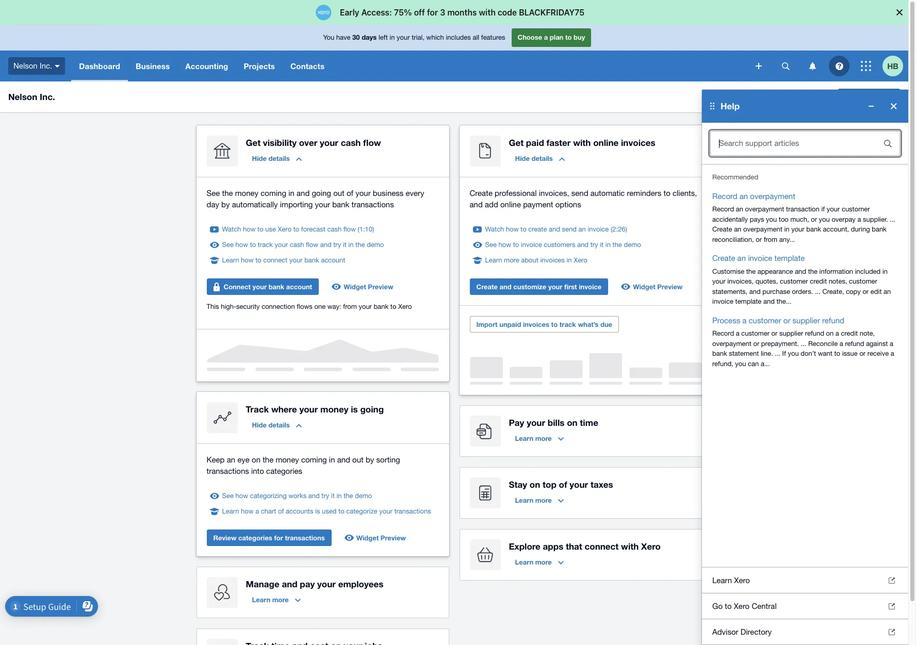 Task type: locate. For each thing, give the bounding box(es) containing it.
0 vertical spatial account
[[321, 256, 345, 264]]

it inside see how to invoice customers and try it in the demo link
[[600, 241, 604, 249]]

transactions inside see the money coming in and going out of your business every day by automatically importing your bank transactions
[[352, 200, 394, 209]]

to inside button
[[551, 320, 558, 329]]

create an invoice template customise the appearance and the information included in your invoices, quotes, customer credit notes, customer statements, and purchase orders. ... create, copy or edit an invoice template and the...
[[712, 254, 891, 305]]

invoices inside import unpaid invoices to track what's due button
[[523, 320, 549, 329]]

watch
[[222, 225, 241, 233], [485, 225, 504, 233]]

0 vertical spatial from
[[764, 235, 778, 243]]

invoices, up statements, on the top right
[[727, 278, 754, 285]]

0 vertical spatial refund
[[822, 316, 844, 325]]

learn more down manage
[[252, 596, 289, 604]]

supplier up reconcile on the bottom right
[[793, 316, 820, 325]]

invoices preview bar graph image
[[470, 353, 702, 385]]

1 vertical spatial of
[[559, 479, 567, 490]]

nelson inc.
[[13, 61, 52, 70], [8, 91, 55, 102]]

2 vertical spatial flow
[[306, 241, 318, 249]]

hide details button for visibility
[[246, 150, 308, 167]]

you
[[766, 215, 777, 223], [819, 215, 830, 223], [788, 350, 799, 357], [735, 360, 746, 368]]

3 record from the top
[[712, 330, 734, 337]]

0 horizontal spatial coming
[[261, 189, 286, 198]]

how
[[243, 225, 256, 233], [506, 225, 519, 233], [235, 241, 248, 249], [499, 241, 511, 249], [241, 256, 254, 264], [235, 492, 248, 500], [241, 508, 254, 515]]

money inside keep an eye on the money coming in and out by sorting transactions into categories
[[276, 456, 299, 464]]

online
[[593, 137, 619, 148], [500, 200, 521, 209]]

bank up refund,
[[712, 350, 727, 357]]

payment
[[523, 200, 553, 209]]

hide details button down where
[[246, 417, 308, 433]]

how inside the watch how to create and send an invoice (2:26) link
[[506, 225, 519, 233]]

...
[[890, 215, 896, 223], [815, 288, 821, 295], [801, 340, 806, 347], [775, 350, 781, 357]]

bank right way: on the top left of page
[[374, 303, 389, 311]]

cash down watch how to use xero to forecast cash flow (1:10) link
[[290, 241, 304, 249]]

buy
[[574, 33, 585, 41]]

1 vertical spatial is
[[315, 508, 320, 515]]

left
[[379, 34, 388, 41]]

1 horizontal spatial watch
[[485, 225, 504, 233]]

0 horizontal spatial is
[[315, 508, 320, 515]]

preview
[[368, 283, 393, 291], [657, 283, 683, 291], [381, 534, 406, 542]]

details down visibility
[[269, 154, 290, 162]]

1 horizontal spatial by
[[366, 456, 374, 464]]

transactions right for
[[285, 534, 325, 542]]

2 vertical spatial invoices
[[523, 320, 549, 329]]

and right customers
[[577, 241, 589, 249]]

more for pay your bills on time
[[535, 434, 552, 443]]

hide details down where
[[252, 421, 290, 429]]

Search support articles field
[[711, 134, 871, 153]]

record down recommended
[[712, 192, 738, 200]]

your right categorize
[[379, 508, 392, 515]]

preview for get paid faster with online invoices
[[657, 283, 683, 291]]

1 watch from the left
[[222, 225, 241, 233]]

of inside 'link'
[[278, 508, 284, 515]]

details for where
[[269, 421, 290, 429]]

nelson
[[13, 61, 37, 70], [8, 91, 37, 102]]

navigation inside the help banner
[[71, 51, 749, 82]]

on right bills
[[567, 417, 578, 428]]

0 horizontal spatial credit
[[810, 278, 827, 285]]

1 vertical spatial categories
[[238, 534, 272, 542]]

0 vertical spatial track
[[258, 241, 273, 249]]

2 watch from the left
[[485, 225, 504, 233]]

used
[[322, 508, 337, 515]]

with
[[573, 137, 591, 148], [621, 541, 639, 552]]

how for use
[[243, 225, 256, 233]]

svg image
[[835, 62, 843, 70]]

create inside button
[[476, 283, 498, 291]]

learn more button down manage
[[246, 592, 307, 608]]

0 horizontal spatial by
[[221, 200, 230, 209]]

supplier
[[793, 316, 820, 325], [779, 330, 803, 337]]

receive
[[868, 350, 889, 357]]

out left "business"
[[333, 189, 345, 198]]

it down watch how to use xero to forecast cash flow (1:10) link
[[343, 241, 347, 249]]

1 vertical spatial coming
[[301, 456, 327, 464]]

0 vertical spatial of
[[347, 189, 353, 198]]

account inside button
[[286, 283, 312, 291]]

help
[[721, 101, 740, 111]]

the up the automatically
[[222, 189, 233, 198]]

employees
[[338, 579, 384, 590]]

0 horizontal spatial money
[[235, 189, 259, 198]]

0 vertical spatial online
[[593, 137, 619, 148]]

external link opens in new tab image up external link opens in new tab icon at right bottom
[[889, 578, 895, 584]]

see inside see the money coming in and going out of your business every day by automatically importing your bank transactions
[[207, 189, 220, 198]]

in inside the see how categorizing works and try it in the demo link
[[337, 492, 342, 500]]

transactions down keep on the left
[[207, 467, 249, 476]]

overpayment inside process a customer or supplier refund record a customer or supplier refund on a credit note, overpayment or prepayment. ... reconcile a refund against a bank statement line. ... if you don't want to issue or receive a refund, you can a...
[[712, 340, 752, 347]]

how inside learn how a chart of accounts is used to categorize your transactions 'link'
[[241, 508, 254, 515]]

2 horizontal spatial it
[[600, 241, 604, 249]]

your right pay on the left bottom of page
[[317, 579, 336, 590]]

projects
[[244, 61, 275, 71]]

invoice right 'first'
[[579, 283, 602, 291]]

statement
[[729, 350, 759, 357]]

customer down the...
[[749, 316, 781, 325]]

hide details for where
[[252, 421, 290, 429]]

money right where
[[320, 404, 348, 415]]

0 horizontal spatial online
[[500, 200, 521, 209]]

your right over
[[320, 137, 338, 148]]

quotes,
[[756, 278, 778, 285]]

to inside process a customer or supplier refund record a customer or supplier refund on a credit note, overpayment or prepayment. ... reconcile a refund against a bank statement line. ... if you don't want to issue or receive a refund, you can a...
[[834, 350, 840, 357]]

a right receive
[[891, 350, 894, 357]]

notes,
[[829, 278, 847, 285]]

0 vertical spatial nelson inc.
[[13, 61, 52, 70]]

details for paid
[[532, 154, 553, 162]]

or right issue
[[860, 350, 866, 357]]

your right importing
[[315, 200, 330, 209]]

all
[[473, 34, 479, 41]]

1 vertical spatial going
[[360, 404, 384, 415]]

navigation
[[71, 51, 749, 82]]

invoices down customers
[[540, 256, 565, 264]]

0 vertical spatial coming
[[261, 189, 286, 198]]

2 horizontal spatial try
[[591, 241, 598, 249]]

learn more down stay
[[515, 496, 552, 505]]

0 vertical spatial inc.
[[40, 61, 52, 70]]

the...
[[777, 298, 792, 305]]

coming inside see the money coming in and going out of your business every day by automatically importing your bank transactions
[[261, 189, 286, 198]]

this high-security connection flows one way: from your bank to xero
[[207, 303, 412, 311]]

send up options
[[571, 189, 588, 198]]

30
[[352, 33, 360, 41]]

widget for flow
[[344, 283, 366, 291]]

create,
[[822, 288, 844, 295]]

1 horizontal spatial it
[[343, 241, 347, 249]]

connection
[[262, 303, 295, 311]]

1 horizontal spatial account
[[321, 256, 345, 264]]

1 horizontal spatial coming
[[301, 456, 327, 464]]

navigation containing dashboard
[[71, 51, 749, 82]]

inc. inside popup button
[[40, 61, 52, 70]]

create down accidentally
[[712, 225, 732, 233]]

0 vertical spatial invoices
[[621, 137, 656, 148]]

how for connect
[[241, 256, 254, 264]]

more for manage and pay your employees
[[272, 596, 289, 604]]

how inside learn how to connect your bank account link
[[241, 256, 254, 264]]

more for stay on top of your taxes
[[535, 496, 552, 505]]

on
[[826, 330, 834, 337], [567, 417, 578, 428], [252, 456, 261, 464], [530, 479, 540, 490]]

includes
[[446, 34, 471, 41]]

taxes
[[591, 479, 613, 490]]

out inside see the money coming in and going out of your business every day by automatically importing your bank transactions
[[333, 189, 345, 198]]

create for create professional invoices, send automatic reminders to clients, and add online payment options
[[470, 189, 493, 198]]

customize
[[513, 283, 546, 291]]

purchase
[[763, 288, 790, 295]]

1 horizontal spatial invoices,
[[727, 278, 754, 285]]

cash right forecast
[[327, 225, 342, 233]]

1 horizontal spatial flow
[[343, 225, 356, 233]]

refund
[[822, 316, 844, 325], [805, 330, 824, 337], [845, 340, 864, 347]]

and inside see how to invoice customers and try it in the demo link
[[577, 241, 589, 249]]

... inside record an overpayment record an overpayment transaction if your customer accidentally pays you too much, or you overpay a supplier. ... create an overpayment in your bank account, during bank reconciliation, or from any...
[[890, 215, 896, 223]]

is inside 'link'
[[315, 508, 320, 515]]

coming inside keep an eye on the money coming in and out by sorting transactions into categories
[[301, 456, 327, 464]]

a up during
[[858, 215, 861, 223]]

importing
[[280, 200, 313, 209]]

0 horizontal spatial flow
[[306, 241, 318, 249]]

1 vertical spatial refund
[[805, 330, 824, 337]]

categories inside keep an eye on the money coming in and out by sorting transactions into categories
[[266, 467, 302, 476]]

days
[[362, 33, 377, 41]]

the inside see how to track your cash flow and try it in the demo link
[[355, 241, 365, 249]]

create professional invoices, send automatic reminders to clients, and add online payment options
[[470, 189, 697, 209]]

1 horizontal spatial of
[[347, 189, 353, 198]]

demo
[[367, 241, 384, 249], [624, 241, 641, 249], [355, 492, 372, 500]]

nelson inc. inside popup button
[[13, 61, 52, 70]]

learn more button down top
[[509, 492, 570, 509]]

0 horizontal spatial from
[[343, 303, 357, 311]]

on inside keep an eye on the money coming in and out by sorting transactions into categories
[[252, 456, 261, 464]]

from right way: on the top left of page
[[343, 303, 357, 311]]

create
[[528, 225, 547, 233]]

1 vertical spatial flow
[[343, 225, 356, 233]]

money up the automatically
[[235, 189, 259, 198]]

0 vertical spatial send
[[571, 189, 588, 198]]

1 vertical spatial nelson
[[8, 91, 37, 102]]

online right faster
[[593, 137, 619, 148]]

how inside the see how categorizing works and try it in the demo link
[[235, 492, 248, 500]]

cash right over
[[341, 137, 361, 148]]

learn how to connect your bank account
[[222, 256, 345, 264]]

from inside record an overpayment record an overpayment transaction if your customer accidentally pays you too much, or you overpay a supplier. ... create an overpayment in your bank account, during bank reconciliation, or from any...
[[764, 235, 778, 243]]

note,
[[860, 330, 875, 337]]

0 vertical spatial template
[[775, 254, 805, 263]]

1 vertical spatial record
[[712, 205, 734, 213]]

see inside see how to invoice customers and try it in the demo link
[[485, 241, 497, 249]]

pay
[[509, 417, 524, 428]]

works
[[289, 492, 307, 500]]

coming up the automatically
[[261, 189, 286, 198]]

forecast
[[301, 225, 325, 233]]

want
[[818, 350, 833, 357]]

in inside learn more about invoices in xero link
[[567, 256, 572, 264]]

1 horizontal spatial going
[[360, 404, 384, 415]]

watch down add
[[485, 225, 504, 233]]

invoices icon image
[[470, 136, 501, 167]]

online inside create professional invoices, send automatic reminders to clients, and add online payment options
[[500, 200, 521, 209]]

2 vertical spatial of
[[278, 508, 284, 515]]

2 get from the left
[[509, 137, 524, 148]]

0 vertical spatial connect
[[263, 256, 288, 264]]

more down pay your bills on time
[[535, 434, 552, 443]]

1 vertical spatial out
[[352, 456, 364, 464]]

going inside see the money coming in and going out of your business every day by automatically importing your bank transactions
[[312, 189, 331, 198]]

template down any...
[[775, 254, 805, 263]]

0 horizontal spatial template
[[735, 298, 762, 305]]

1 vertical spatial by
[[366, 456, 374, 464]]

0 vertical spatial external link opens in new tab image
[[889, 578, 895, 584]]

see how categorizing works and try it in the demo link
[[222, 491, 372, 501]]

invoices up reminders
[[621, 137, 656, 148]]

help group
[[702, 90, 908, 645]]

money
[[235, 189, 259, 198], [320, 404, 348, 415], [276, 456, 299, 464]]

customise
[[712, 267, 744, 275]]

paid
[[526, 137, 544, 148]]

widget preview button for invoices
[[617, 279, 689, 295]]

dialog
[[0, 0, 916, 25]]

and inside the watch how to create and send an invoice (2:26) link
[[549, 225, 560, 233]]

1 get from the left
[[246, 137, 261, 148]]

high-
[[221, 303, 236, 311]]

inc.
[[40, 61, 52, 70], [40, 91, 55, 102]]

create for create an invoice template customise the appearance and the information included in your invoices, quotes, customer credit notes, customer statements, and purchase orders. ... create, copy or edit an invoice template and the...
[[712, 254, 735, 263]]

1 horizontal spatial online
[[593, 137, 619, 148]]

supplier.
[[863, 215, 888, 223]]

2 horizontal spatial money
[[320, 404, 348, 415]]

overpay
[[832, 215, 856, 223]]

taxes icon image
[[470, 478, 501, 509]]

0 vertical spatial credit
[[810, 278, 827, 285]]

create inside record an overpayment record an overpayment transaction if your customer accidentally pays you too much, or you overpay a supplier. ... create an overpayment in your bank account, during bank reconciliation, or from any...
[[712, 225, 732, 233]]

or right much,
[[811, 215, 817, 223]]

1 vertical spatial invoices,
[[727, 278, 754, 285]]

by
[[221, 200, 230, 209], [366, 456, 374, 464]]

dashboard
[[79, 61, 120, 71]]

customer inside record an overpayment record an overpayment transaction if your customer accidentally pays you too much, or you overpay a supplier. ... create an overpayment in your bank account, during bank reconciliation, or from any...
[[842, 205, 870, 213]]

track money icon image
[[207, 402, 238, 433]]

and up importing
[[297, 189, 310, 198]]

2 horizontal spatial flow
[[363, 137, 381, 148]]

more
[[504, 256, 519, 264], [535, 434, 552, 443], [535, 496, 552, 505], [535, 558, 552, 566], [272, 596, 289, 604]]

1 external link opens in new tab image from the top
[[889, 578, 895, 584]]

keep
[[207, 456, 225, 464]]

external link opens in new tab image
[[889, 603, 895, 610]]

hide details button down visibility
[[246, 150, 308, 167]]

record up accidentally
[[712, 205, 734, 213]]

2 horizontal spatial of
[[559, 479, 567, 490]]

get left paid
[[509, 137, 524, 148]]

a down the process
[[736, 330, 740, 337]]

... inside create an invoice template customise the appearance and the information included in your invoices, quotes, customer credit notes, customer statements, and purchase orders. ... create, copy or edit an invoice template and the...
[[815, 288, 821, 295]]

by inside see the money coming in and going out of your business every day by automatically importing your bank transactions
[[221, 200, 230, 209]]

learn more button for your
[[509, 430, 570, 447]]

the down (1:10) on the left
[[355, 241, 365, 249]]

for
[[274, 534, 283, 542]]

to inside 'link'
[[338, 508, 344, 515]]

external link opens in new tab image
[[889, 578, 895, 584], [889, 629, 895, 635]]

0 vertical spatial going
[[312, 189, 331, 198]]

that
[[566, 541, 582, 552]]

your up learn how to connect your bank account
[[275, 241, 288, 249]]

1 vertical spatial with
[[621, 541, 639, 552]]

you left too
[[766, 215, 777, 223]]

1 vertical spatial credit
[[841, 330, 858, 337]]

try
[[333, 241, 341, 249], [591, 241, 598, 249], [322, 492, 329, 500]]

1 vertical spatial account
[[286, 283, 312, 291]]

1 vertical spatial template
[[735, 298, 762, 305]]

categories left for
[[238, 534, 272, 542]]

it inside the see how categorizing works and try it in the demo link
[[331, 492, 335, 500]]

is
[[351, 404, 358, 415], [315, 508, 320, 515]]

invoices
[[621, 137, 656, 148], [540, 256, 565, 264], [523, 320, 549, 329]]

1 horizontal spatial track
[[560, 320, 576, 329]]

xero inside watch how to use xero to forecast cash flow (1:10) link
[[278, 225, 292, 233]]

1 vertical spatial supplier
[[779, 330, 803, 337]]

template down statements, on the top right
[[735, 298, 762, 305]]

svg image
[[861, 61, 871, 71], [782, 62, 790, 70], [809, 62, 816, 70], [756, 63, 762, 69], [55, 65, 60, 67]]

create inside create an invoice template customise the appearance and the information included in your invoices, quotes, customer credit notes, customer statements, and purchase orders. ... create, copy or edit an invoice template and the...
[[712, 254, 735, 263]]

1 vertical spatial send
[[562, 225, 577, 233]]

1 vertical spatial external link opens in new tab image
[[889, 629, 895, 635]]

1 vertical spatial money
[[320, 404, 348, 415]]

line.
[[761, 350, 773, 357]]

it up the "used"
[[331, 492, 335, 500]]

going
[[312, 189, 331, 198], [360, 404, 384, 415]]

learn more about invoices in xero link
[[485, 255, 587, 266]]

coming up works
[[301, 456, 327, 464]]

to inside create professional invoices, send automatic reminders to clients, and add online payment options
[[664, 189, 671, 198]]

and down forecast
[[320, 241, 332, 249]]

the down the (2:26)
[[613, 241, 622, 249]]

widget preview button for flow
[[327, 279, 400, 295]]

track
[[258, 241, 273, 249], [560, 320, 576, 329]]

1 vertical spatial cash
[[327, 225, 342, 233]]

collapse help menu image
[[861, 96, 882, 117]]

visibility
[[263, 137, 297, 148]]

hb
[[887, 61, 899, 70]]

process a customer or supplier refund link
[[712, 315, 844, 327]]

if
[[782, 350, 786, 357]]

watch for get paid faster with online invoices
[[485, 225, 504, 233]]

it
[[343, 241, 347, 249], [600, 241, 604, 249], [331, 492, 335, 500]]

and right works
[[308, 492, 320, 500]]

prepayment.
[[761, 340, 799, 347]]

transactions down "business"
[[352, 200, 394, 209]]

2 external link opens in new tab image from the top
[[889, 629, 895, 635]]

bank inside process a customer or supplier refund record a customer or supplier refund on a credit note, overpayment or prepayment. ... reconcile a refund against a bank statement line. ... if you don't want to issue or receive a refund, you can a...
[[712, 350, 727, 357]]

your inside 'link'
[[379, 508, 392, 515]]

create and customize your first invoice button
[[470, 279, 608, 295]]

and down quotes,
[[749, 288, 761, 295]]

0 horizontal spatial invoices,
[[539, 189, 569, 198]]

0 vertical spatial money
[[235, 189, 259, 198]]

see for see the money coming in and going out of your business every day by automatically importing your bank transactions
[[207, 189, 220, 198]]

invoice inside button
[[579, 283, 602, 291]]

0 horizontal spatial it
[[331, 492, 335, 500]]

0 horizontal spatial going
[[312, 189, 331, 198]]

the inside see the money coming in and going out of your business every day by automatically importing your bank transactions
[[222, 189, 233, 198]]

(2:26)
[[611, 225, 627, 233]]

watch how to create and send an invoice (2:26)
[[485, 225, 627, 233]]

overpayment up statement
[[712, 340, 752, 347]]

see up day
[[207, 189, 220, 198]]

review categories for transactions button
[[207, 530, 332, 546]]

record down the process
[[712, 330, 734, 337]]

and inside the create and customize your first invoice button
[[500, 283, 512, 291]]

widget preview for flow
[[344, 283, 393, 291]]

hide details button for paid
[[509, 150, 571, 167]]

connect right that
[[585, 541, 619, 552]]

learn down explore
[[515, 558, 533, 566]]

1 vertical spatial online
[[500, 200, 521, 209]]

how for track
[[235, 241, 248, 249]]

nelson inside popup button
[[13, 61, 37, 70]]

a up issue
[[840, 340, 843, 347]]

watch for get visibility over your cash flow
[[222, 225, 241, 233]]

0 vertical spatial by
[[221, 200, 230, 209]]

hb button
[[883, 51, 908, 82]]

transactions inside keep an eye on the money coming in and out by sorting transactions into categories
[[207, 467, 249, 476]]

and left customize
[[500, 283, 512, 291]]

hide for where
[[252, 421, 267, 429]]

2 record from the top
[[712, 205, 734, 213]]

watch down the automatically
[[222, 225, 241, 233]]

learn inside help group
[[712, 576, 732, 585]]

an left eye
[[227, 456, 235, 464]]

0 horizontal spatial connect
[[263, 256, 288, 264]]

how inside watch how to use xero to forecast cash flow (1:10) link
[[243, 225, 256, 233]]

of left "business"
[[347, 189, 353, 198]]

1 horizontal spatial template
[[775, 254, 805, 263]]

0 horizontal spatial track
[[258, 241, 273, 249]]

hide details for paid
[[515, 154, 553, 162]]

credit left note,
[[841, 330, 858, 337]]

1 horizontal spatial money
[[276, 456, 299, 464]]

customers
[[544, 241, 575, 249]]

account up flows
[[286, 283, 312, 291]]

see the money coming in and going out of your business every day by automatically importing your bank transactions
[[207, 189, 424, 209]]

more down manage
[[272, 596, 289, 604]]

learn more button
[[509, 430, 570, 447], [509, 492, 570, 509], [509, 554, 570, 571], [246, 592, 307, 608]]

0 vertical spatial out
[[333, 189, 345, 198]]

0 horizontal spatial of
[[278, 508, 284, 515]]

create inside create professional invoices, send automatic reminders to clients, and add online payment options
[[470, 189, 493, 198]]

see inside see how to track your cash flow and try it in the demo link
[[222, 241, 234, 249]]

xero inside learn more about invoices in xero link
[[574, 256, 587, 264]]

0 vertical spatial categories
[[266, 467, 302, 476]]

in
[[390, 34, 395, 41], [288, 189, 294, 198], [784, 225, 790, 233], [348, 241, 354, 249], [606, 241, 611, 249], [567, 256, 572, 264], [883, 267, 888, 275], [329, 456, 335, 464], [337, 492, 342, 500]]

0 vertical spatial is
[[351, 404, 358, 415]]

and inside create professional invoices, send automatic reminders to clients, and add online payment options
[[470, 200, 483, 209]]

of right chart on the bottom of page
[[278, 508, 284, 515]]

0 vertical spatial with
[[573, 137, 591, 148]]

learn more for stay
[[515, 496, 552, 505]]

record
[[712, 192, 738, 200], [712, 205, 734, 213], [712, 330, 734, 337]]

1 vertical spatial invoices
[[540, 256, 565, 264]]

1 horizontal spatial get
[[509, 137, 524, 148]]

in inside see the money coming in and going out of your business every day by automatically importing your bank transactions
[[288, 189, 294, 198]]

the up categorize
[[344, 492, 353, 500]]

invoices right 'unpaid'
[[523, 320, 549, 329]]

and inside see the money coming in and going out of your business every day by automatically importing your bank transactions
[[297, 189, 310, 198]]

1 horizontal spatial credit
[[841, 330, 858, 337]]

manage
[[246, 579, 279, 590]]

1 vertical spatial nelson inc.
[[8, 91, 55, 102]]

connect for with
[[585, 541, 619, 552]]

employees icon image
[[207, 577, 238, 608]]

your down customise
[[712, 278, 726, 285]]

2 vertical spatial cash
[[290, 241, 304, 249]]

0 vertical spatial nelson
[[13, 61, 37, 70]]

transaction
[[786, 205, 820, 213]]

1 horizontal spatial from
[[764, 235, 778, 243]]

bank inside see the money coming in and going out of your business every day by automatically importing your bank transactions
[[332, 200, 349, 209]]

0 vertical spatial invoices,
[[539, 189, 569, 198]]

stay
[[509, 479, 527, 490]]

2 vertical spatial money
[[276, 456, 299, 464]]

the inside keep an eye on the money coming in and out by sorting transactions into categories
[[263, 456, 274, 464]]

0 horizontal spatial out
[[333, 189, 345, 198]]

how inside see how to invoice customers and try it in the demo link
[[499, 241, 511, 249]]

how inside see how to track your cash flow and try it in the demo link
[[235, 241, 248, 249]]

a up reconcile on the bottom right
[[836, 330, 839, 337]]



Task type: vqa. For each thing, say whether or not it's contained in the screenshot.
copy
yes



Task type: describe. For each thing, give the bounding box(es) containing it.
invoice down statements, on the top right
[[712, 298, 734, 305]]

create for create and customize your first invoice
[[476, 283, 498, 291]]

record an overpayment record an overpayment transaction if your customer accidentally pays you too much, or you overpay a supplier. ... create an overpayment in your bank account, during bank reconciliation, or from any...
[[712, 192, 896, 243]]

your right if
[[827, 205, 840, 213]]

which
[[426, 34, 444, 41]]

it inside see how to track your cash flow and try it in the demo link
[[343, 241, 347, 249]]

... up 'don't'
[[801, 340, 806, 347]]

add-ons icon image
[[470, 540, 501, 571]]

record an overpayment link
[[712, 191, 795, 202]]

pay
[[300, 579, 315, 590]]

and up orders. at the right top
[[795, 267, 806, 275]]

close help menu image
[[884, 96, 904, 117]]

a...
[[761, 360, 770, 368]]

your inside create an invoice template customise the appearance and the information included in your invoices, quotes, customer credit notes, customer statements, and purchase orders. ... create, copy or edit an invoice template and the...
[[712, 278, 726, 285]]

or up the create an invoice template link
[[756, 235, 762, 243]]

advisor
[[712, 628, 739, 636]]

choose
[[518, 33, 542, 41]]

see for see how categorizing works and try it in the demo
[[222, 492, 234, 500]]

see how to invoice customers and try it in the demo
[[485, 241, 641, 249]]

during
[[851, 225, 870, 233]]

a right against
[[890, 340, 893, 347]]

how for invoice
[[499, 241, 511, 249]]

more for explore apps that connect with xero
[[535, 558, 552, 566]]

learn more button for and
[[246, 592, 307, 608]]

your right pay at the bottom right
[[527, 417, 545, 428]]

in inside you have 30 days left in your trial, which includes all features
[[390, 34, 395, 41]]

learn more for explore
[[515, 558, 552, 566]]

bank down supplier.
[[872, 225, 887, 233]]

onboarding help options for new xero users group
[[702, 645, 908, 645]]

transactions inside 'link'
[[394, 508, 431, 515]]

hide for paid
[[515, 154, 530, 162]]

clients,
[[673, 189, 697, 198]]

central
[[752, 602, 777, 611]]

dashboard link
[[71, 51, 128, 82]]

of inside see the money coming in and going out of your business every day by automatically importing your bank transactions
[[347, 189, 353, 198]]

send inside create professional invoices, send automatic reminders to clients, and add online payment options
[[571, 189, 588, 198]]

overpayment up pays
[[745, 205, 784, 213]]

svg image inside nelson inc. popup button
[[55, 65, 60, 67]]

copy
[[846, 288, 861, 295]]

contacts
[[290, 61, 325, 71]]

by inside keep an eye on the money coming in and out by sorting transactions into categories
[[366, 456, 374, 464]]

on left top
[[530, 479, 540, 490]]

trial,
[[412, 34, 425, 41]]

0 horizontal spatial with
[[573, 137, 591, 148]]

sorting
[[376, 456, 400, 464]]

use
[[265, 225, 276, 233]]

apps
[[543, 541, 563, 552]]

recommended
[[712, 173, 758, 181]]

learn down pay at the bottom right
[[515, 434, 533, 443]]

hide details button for where
[[246, 417, 308, 433]]

accidentally
[[712, 215, 748, 223]]

your left taxes
[[570, 479, 588, 490]]

1 horizontal spatial try
[[333, 241, 341, 249]]

demo down the (2:26)
[[624, 241, 641, 249]]

any...
[[779, 235, 795, 243]]

2 vertical spatial refund
[[845, 340, 864, 347]]

stay on top of your taxes
[[509, 479, 613, 490]]

plan
[[550, 33, 564, 41]]

track
[[246, 404, 269, 415]]

in inside see how to invoice customers and try it in the demo link
[[606, 241, 611, 249]]

details for visibility
[[269, 154, 290, 162]]

learn more for pay
[[515, 434, 552, 443]]

invoice up "appearance"
[[748, 254, 772, 263]]

professional
[[495, 189, 537, 198]]

see for see how to invoice customers and try it in the demo
[[485, 241, 497, 249]]

into
[[251, 467, 264, 476]]

you down if
[[819, 215, 830, 223]]

first
[[564, 283, 577, 291]]

connect your bank account
[[224, 283, 312, 291]]

bank down see how to track your cash flow and try it in the demo link
[[304, 256, 319, 264]]

learn more button for on
[[509, 492, 570, 509]]

an up see how to invoice customers and try it in the demo
[[579, 225, 586, 233]]

too
[[779, 215, 789, 223]]

1 horizontal spatial is
[[351, 404, 358, 415]]

directory
[[741, 628, 772, 636]]

learn more for manage
[[252, 596, 289, 604]]

track inside button
[[560, 320, 576, 329]]

invoices, inside create professional invoices, send automatic reminders to clients, and add online payment options
[[539, 189, 569, 198]]

get paid faster with online invoices
[[509, 137, 656, 148]]

edit
[[871, 288, 882, 295]]

import unpaid invoices to track what's due
[[476, 320, 612, 329]]

1 horizontal spatial with
[[621, 541, 639, 552]]

you down statement
[[735, 360, 746, 368]]

import
[[476, 320, 498, 329]]

reconcile
[[808, 340, 838, 347]]

record inside process a customer or supplier refund record a customer or supplier refund on a credit note, overpayment or prepayment. ... reconcile a refund against a bank statement line. ... if you don't want to issue or receive a refund, you can a...
[[712, 330, 734, 337]]

or up statement
[[753, 340, 760, 347]]

out inside keep an eye on the money coming in and out by sorting transactions into categories
[[352, 456, 364, 464]]

projects icon image
[[207, 639, 238, 645]]

explore
[[509, 541, 541, 552]]

an up accidentally
[[736, 205, 743, 213]]

learn how a chart of accounts is used to categorize your transactions
[[222, 508, 431, 515]]

due
[[600, 320, 612, 329]]

a right the process
[[743, 316, 747, 325]]

more inside learn more about invoices in xero link
[[504, 256, 519, 264]]

learn left about
[[485, 256, 502, 264]]

get for get visibility over your cash flow
[[246, 137, 261, 148]]

0 vertical spatial supplier
[[793, 316, 820, 325]]

automatically
[[232, 200, 278, 209]]

advisor directory
[[712, 628, 772, 636]]

invoice left the (2:26)
[[588, 225, 609, 233]]

see how to track your cash flow and try it in the demo
[[222, 241, 384, 249]]

in inside see how to track your cash flow and try it in the demo link
[[348, 241, 354, 249]]

credit inside process a customer or supplier refund record a customer or supplier refund on a credit note, overpayment or prepayment. ... reconcile a refund against a bank statement line. ... if you don't want to issue or receive a refund, you can a...
[[841, 330, 858, 337]]

submit search image
[[877, 133, 898, 154]]

learn up connect
[[222, 256, 239, 264]]

and inside see how to track your cash flow and try it in the demo link
[[320, 241, 332, 249]]

and down the purchase
[[763, 298, 775, 305]]

1 record from the top
[[712, 192, 738, 200]]

learn down manage
[[252, 596, 270, 604]]

an down recommended
[[740, 192, 748, 200]]

in inside record an overpayment record an overpayment transaction if your customer accidentally pays you too much, or you overpay a supplier. ... create an overpayment in your bank account, during bank reconciliation, or from any...
[[784, 225, 790, 233]]

0 horizontal spatial try
[[322, 492, 329, 500]]

learn xero
[[712, 576, 750, 585]]

widget preview for invoices
[[633, 283, 683, 291]]

explore apps that connect with xero
[[509, 541, 661, 552]]

a inside record an overpayment record an overpayment transaction if your customer accidentally pays you too much, or you overpay a supplier. ... create an overpayment in your bank account, during bank reconciliation, or from any...
[[858, 215, 861, 223]]

widget for invoices
[[633, 283, 656, 291]]

your inside you have 30 days left in your trial, which includes all features
[[397, 34, 410, 41]]

one
[[314, 303, 326, 311]]

credit inside create an invoice template customise the appearance and the information included in your invoices, quotes, customer credit notes, customer statements, and purchase orders. ... create, copy or edit an invoice template and the...
[[810, 278, 827, 285]]

connect your bank account button
[[207, 279, 319, 295]]

connect for your
[[263, 256, 288, 264]]

where
[[271, 404, 297, 415]]

reconciliation,
[[712, 235, 754, 243]]

see for see how to track your cash flow and try it in the demo
[[222, 241, 234, 249]]

appearance
[[758, 267, 793, 275]]

statements,
[[712, 288, 748, 295]]

help banner
[[0, 25, 908, 645]]

money inside see the money coming in and going out of your business every day by automatically importing your bank transactions
[[235, 189, 259, 198]]

banking preview line graph image
[[207, 340, 439, 371]]

learn inside 'link'
[[222, 508, 239, 515]]

banking icon image
[[207, 136, 238, 167]]

recommended element
[[712, 191, 898, 369]]

on inside process a customer or supplier refund record a customer or supplier refund on a credit note, overpayment or prepayment. ... reconcile a refund against a bank statement line. ... if you don't want to issue or receive a refund, you can a...
[[826, 330, 834, 337]]

get for get paid faster with online invoices
[[509, 137, 524, 148]]

business button
[[128, 51, 178, 82]]

0 vertical spatial cash
[[341, 137, 361, 148]]

don't
[[801, 350, 816, 357]]

have
[[336, 34, 351, 41]]

your down see how to track your cash flow and try it in the demo link
[[289, 256, 303, 264]]

account,
[[823, 225, 849, 233]]

flows
[[297, 303, 313, 311]]

learn down stay
[[515, 496, 533, 505]]

options
[[555, 200, 581, 209]]

the down the create an invoice template link
[[746, 267, 756, 275]]

or up prepayment.
[[772, 330, 778, 337]]

invoices inside learn more about invoices in xero link
[[540, 256, 565, 264]]

you can click and drag the help menu image
[[710, 103, 714, 110]]

an right edit
[[884, 288, 891, 295]]

the inside see how to invoice customers and try it in the demo link
[[613, 241, 622, 249]]

your right way: on the top left of page
[[359, 303, 372, 311]]

nelson inc. button
[[0, 51, 71, 82]]

every
[[406, 189, 424, 198]]

against
[[866, 340, 888, 347]]

what's
[[578, 320, 599, 329]]

bank inside button
[[269, 283, 284, 291]]

and inside the see how categorizing works and try it in the demo link
[[308, 492, 320, 500]]

your left 'first'
[[548, 283, 562, 291]]

an up reconciliation,
[[734, 225, 741, 233]]

how for create
[[506, 225, 519, 233]]

your right where
[[299, 404, 318, 415]]

choose a plan to buy
[[518, 33, 585, 41]]

customer down "included" in the top of the page
[[849, 278, 877, 285]]

invoices, inside create an invoice template customise the appearance and the information included in your invoices, quotes, customer credit notes, customer statements, and purchase orders. ... create, copy or edit an invoice template and the...
[[727, 278, 754, 285]]

learn more button for apps
[[509, 554, 570, 571]]

see how to track your cash flow and try it in the demo link
[[222, 240, 384, 250]]

accounts
[[286, 508, 313, 515]]

a inside 'link'
[[255, 508, 259, 515]]

projects button
[[236, 51, 283, 82]]

the inside the see how categorizing works and try it in the demo link
[[344, 492, 353, 500]]

demo down (1:10) on the left
[[367, 241, 384, 249]]

demo up categorize
[[355, 492, 372, 500]]

your down much,
[[791, 225, 805, 233]]

bills icon image
[[470, 416, 501, 447]]

preview for get visibility over your cash flow
[[368, 283, 393, 291]]

or inside create an invoice template customise the appearance and the information included in your invoices, quotes, customer credit notes, customer statements, and purchase orders. ... create, copy or edit an invoice template and the...
[[863, 288, 869, 295]]

in inside create an invoice template customise the appearance and the information included in your invoices, quotes, customer credit notes, customer statements, and purchase orders. ... create, copy or edit an invoice template and the...
[[883, 267, 888, 275]]

overpayment down pays
[[743, 225, 782, 233]]

how for chart
[[241, 508, 254, 515]]

external link opens in new tab image for learn xero
[[889, 578, 895, 584]]

contacts button
[[283, 51, 332, 82]]

external link opens in new tab image for advisor directory
[[889, 629, 895, 635]]

bank down much,
[[806, 225, 821, 233]]

you right if
[[788, 350, 799, 357]]

hide details for visibility
[[252, 154, 290, 162]]

... left if
[[775, 350, 781, 357]]

about
[[521, 256, 538, 264]]

customer up orders. at the right top
[[780, 278, 808, 285]]

the up orders. at the right top
[[808, 267, 818, 275]]

transactions inside button
[[285, 534, 325, 542]]

invoice up about
[[521, 241, 542, 249]]

an inside keep an eye on the money coming in and out by sorting transactions into categories
[[227, 456, 235, 464]]

in inside keep an eye on the money coming in and out by sorting transactions into categories
[[329, 456, 335, 464]]

watch how to create and send an invoice (2:26) link
[[485, 224, 627, 235]]

categories inside button
[[238, 534, 272, 542]]

review categories for transactions
[[213, 534, 325, 542]]

over
[[299, 137, 317, 148]]

or down the...
[[784, 316, 791, 325]]

process
[[712, 316, 740, 325]]

see how categorizing works and try it in the demo
[[222, 492, 372, 500]]

1 vertical spatial inc.
[[40, 91, 55, 102]]

hide for visibility
[[252, 154, 267, 162]]

go to xero central
[[712, 602, 777, 611]]

an up customise
[[737, 254, 746, 263]]

your left "business"
[[356, 189, 371, 198]]

(1:10)
[[358, 225, 374, 233]]

chart
[[261, 508, 276, 515]]

how for works
[[235, 492, 248, 500]]

learn how to connect your bank account link
[[222, 255, 345, 266]]

1 vertical spatial from
[[343, 303, 357, 311]]

your right connect
[[253, 283, 267, 291]]

customer up 'line.'
[[741, 330, 770, 337]]

and left pay on the left bottom of page
[[282, 579, 297, 590]]

categorizing
[[250, 492, 287, 500]]

overpayment up too
[[750, 192, 795, 200]]

a left plan
[[544, 33, 548, 41]]

and inside keep an eye on the money coming in and out by sorting transactions into categories
[[337, 456, 350, 464]]



